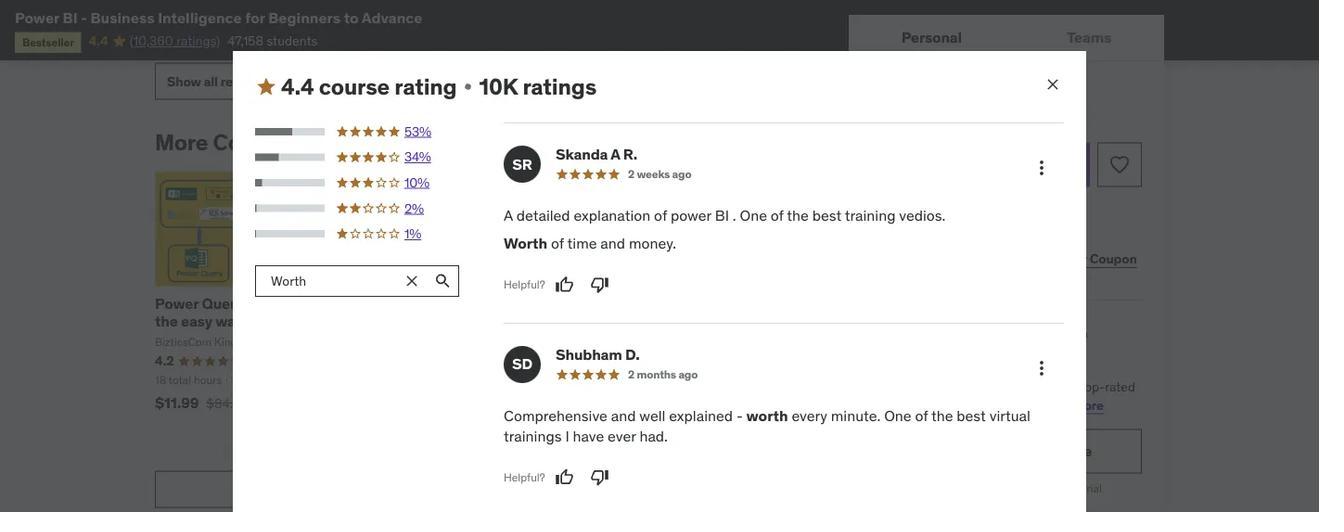 Task type: vqa. For each thing, say whether or not it's contained in the screenshot.
"Language"
yes



Task type: locate. For each thing, give the bounding box(es) containing it.
0 vertical spatial this
[[960, 110, 982, 127]]

shubham
[[556, 345, 622, 364]]

mark review by shubham d. as helpful image
[[555, 468, 574, 487]]

0 vertical spatial with
[[376, 312, 407, 331]]

show all reviews
[[167, 73, 267, 90]]

-
[[81, 8, 87, 27], [737, 406, 743, 425]]

courses
[[213, 129, 298, 157]]

king down way
[[214, 335, 237, 349]]

1 horizontal spatial the
[[787, 205, 809, 225]]

close modal image
[[1044, 75, 1062, 94]]

intelligence
[[158, 8, 242, 27]]

this
[[960, 110, 982, 127], [895, 378, 917, 395]]

apply
[[1053, 250, 1087, 267]]

1 vertical spatial personal
[[951, 397, 1001, 413]]

day
[[946, 202, 965, 217]]

bi up the bestseller
[[63, 8, 78, 27]]

1 horizontal spatial hours
[[638, 374, 666, 388]]

bi inside a detailed explanation of power bi . one of the best training vedios. worth of time and money.
[[715, 205, 729, 225]]

total right 18
[[169, 374, 191, 388]]

power for power query and m language the easy way bizticscom king
[[155, 294, 199, 313]]

47,158 students
[[228, 32, 318, 49]]

0 horizontal spatial the
[[155, 312, 178, 331]]

1 vertical spatial beginners
[[620, 330, 691, 349]]

one inside the every minute. one of the best virtual trainings i have ever had.
[[884, 406, 912, 425]]

power
[[15, 8, 59, 27], [155, 294, 199, 313], [376, 294, 420, 313]]

to inside subscribe to udemy's top courses
[[961, 323, 979, 346]]

0 horizontal spatial king
[[214, 335, 237, 349]]

beginners up students
[[268, 8, 341, 27]]

mark review by stoyan v. as unhelpful image
[[242, 16, 260, 35]]

course
[[319, 73, 390, 100]]

personal inside button
[[902, 27, 962, 46]]

$84.99
[[206, 395, 249, 412]]

1 vertical spatial business
[[441, 294, 504, 313]]

helpful? up scenarios
[[504, 277, 545, 292]]

total right 25 in the left of the page
[[613, 374, 636, 388]]

0 vertical spatial beginners
[[268, 8, 341, 27]]

business down submit search icon
[[441, 294, 504, 313]]

business
[[90, 8, 155, 27], [441, 294, 504, 313]]

business inside 'power bi business scenarios with hands on use cases'
[[441, 294, 504, 313]]

personal
[[902, 27, 962, 46], [951, 397, 1001, 413], [945, 441, 1005, 461]]

4.4 right medium icon
[[281, 73, 314, 100]]

dialog
[[233, 51, 1086, 512]]

0 vertical spatial helpful?
[[155, 18, 196, 32]]

of down course,
[[915, 406, 928, 425]]

a inside a detailed explanation of power bi . one of the best training vedios. worth of time and money.
[[504, 205, 513, 225]]

1 vertical spatial best
[[957, 406, 986, 425]]

the inside a detailed explanation of power bi . one of the best training vedios. worth of time and money.
[[787, 205, 809, 225]]

business up (10,360
[[90, 8, 155, 27]]

4.4 right the bestseller
[[89, 32, 108, 49]]

have
[[573, 426, 604, 446]]

personal up $16.58 at the right bottom of the page
[[945, 441, 1005, 461]]

0 vertical spatial and
[[601, 234, 625, 253]]

subscribe
[[871, 323, 957, 346]]

and up ever
[[611, 406, 636, 425]]

1 vertical spatial this
[[895, 378, 917, 395]]

1 horizontal spatial king
[[457, 129, 506, 157]]

hours up "$11.99 $84.99"
[[194, 374, 222, 388]]

1 vertical spatial -
[[737, 406, 743, 425]]

cases
[[507, 312, 549, 331]]

m
[[276, 294, 289, 313]]

tools
[[759, 312, 795, 331]]

3 lectures from the left
[[697, 374, 737, 388]]

way
[[215, 312, 243, 331]]

personal up left
[[902, 27, 962, 46]]

lectures down 154 reviews element
[[697, 374, 737, 388]]

0 horizontal spatial best
[[812, 205, 842, 225]]

bi inside 'power bi business scenarios with hands on use cases'
[[423, 294, 438, 313]]

1 horizontal spatial business
[[441, 294, 504, 313]]

2 horizontal spatial lectures
[[697, 374, 737, 388]]

to left advance
[[344, 8, 359, 27]]

for left free at the right of page
[[1042, 441, 1062, 461]]

apply coupon button
[[1048, 240, 1142, 278]]

1 vertical spatial ago
[[679, 367, 698, 382]]

subscribe to udemy's top courses
[[871, 323, 1088, 370]]

lectures right 113
[[249, 374, 289, 388]]

d.
[[625, 345, 640, 364]]

0 vertical spatial bi
[[63, 8, 78, 27]]

1 horizontal spatial a
[[611, 145, 620, 164]]

1 horizontal spatial one
[[884, 406, 912, 425]]

2 horizontal spatial the
[[931, 406, 953, 425]]

1 horizontal spatial beginners
[[620, 330, 691, 349]]

personal down plus
[[951, 397, 1001, 413]]

levels
[[551, 374, 583, 388]]

1 day left at this price!
[[890, 110, 1018, 127]]

king
[[457, 129, 506, 157], [214, 335, 237, 349], [657, 335, 680, 349]]

10% button
[[255, 174, 460, 192]]

bi for scenarios
[[423, 294, 438, 313]]

learn more link
[[1036, 397, 1104, 413]]

0 vertical spatial a
[[611, 145, 620, 164]]

detailed
[[517, 205, 570, 225]]

0 horizontal spatial 4.4
[[89, 32, 108, 49]]

and inside power query and m language the easy way bizticscom king
[[246, 294, 272, 313]]

1 vertical spatial 4.4
[[281, 73, 314, 100]]

a detailed explanation of power bi . one of the best training vedios. worth of time and money.
[[504, 205, 946, 253]]

a left r.
[[611, 145, 620, 164]]

2 horizontal spatial bi
[[715, 205, 729, 225]]

0 vertical spatial 2
[[628, 167, 635, 181]]

0 vertical spatial best
[[812, 205, 842, 225]]

best inside a detailed explanation of power bi . one of the best training vedios. worth of time and money.
[[812, 205, 842, 225]]

best inside the every minute. one of the best virtual trainings i have ever had.
[[957, 406, 986, 425]]

helpful? for sd
[[504, 470, 545, 484]]

this left price!
[[960, 110, 982, 127]]

bi down submit search icon
[[423, 294, 438, 313]]

at right left
[[946, 110, 958, 127]]

the right .
[[787, 205, 809, 225]]

1 vertical spatial a
[[504, 205, 513, 225]]

1 horizontal spatial for
[[598, 330, 617, 349]]

language
[[292, 294, 360, 313]]

apply coupon
[[1053, 250, 1137, 267]]

and
[[601, 234, 625, 253], [246, 294, 272, 313], [611, 406, 636, 425]]

for
[[245, 8, 265, 27], [598, 330, 617, 349], [1042, 441, 1062, 461]]

0 horizontal spatial power
[[15, 8, 59, 27]]

bizticscom king
[[598, 335, 680, 349]]

beginners up the months
[[620, 330, 691, 349]]

well
[[640, 406, 666, 425]]

medium image
[[255, 76, 277, 98]]

1 vertical spatial for
[[598, 330, 617, 349]]

with left hands
[[376, 312, 407, 331]]

query
[[202, 294, 243, 313]]

lectures for $11.99
[[249, 374, 289, 388]]

0 vertical spatial the
[[787, 205, 809, 225]]

ago
[[672, 167, 692, 181], [679, 367, 698, 382]]

months
[[637, 367, 676, 382]]

power up the bestseller
[[15, 8, 59, 27]]

1 horizontal spatial bizticscom
[[333, 129, 453, 157]]

lectures down sd
[[486, 374, 527, 388]]

1 horizontal spatial power
[[155, 294, 199, 313]]

helpful? up (10,360 ratings)
[[155, 18, 196, 32]]

report abuse button
[[155, 471, 804, 508]]

0 horizontal spatial hours
[[194, 374, 222, 388]]

0 horizontal spatial this
[[895, 378, 917, 395]]

0 vertical spatial 4.4
[[89, 32, 108, 49]]

our
[[1059, 378, 1077, 395]]

0 horizontal spatial total
[[169, 374, 191, 388]]

Search reviews text field
[[255, 265, 396, 297]]

free
[[726, 312, 756, 331]]

207
[[464, 374, 484, 388]]

1 horizontal spatial to
[[961, 323, 979, 346]]

0 vertical spatial -
[[81, 8, 87, 27]]

easy
[[181, 312, 212, 331]]

0 horizontal spatial bi
[[63, 8, 78, 27]]

this up 'courses,'
[[895, 378, 917, 395]]

bestseller
[[22, 35, 74, 49]]

2 for skanda a r.
[[628, 167, 635, 181]]

0 horizontal spatial one
[[740, 205, 767, 225]]

for up 47,158
[[245, 8, 265, 27]]

king inside power query and m language the easy way bizticscom king
[[214, 335, 237, 349]]

0 vertical spatial ago
[[672, 167, 692, 181]]

of up the money. on the top of the page
[[654, 205, 667, 225]]

udemy's
[[982, 323, 1055, 346]]

training
[[845, 205, 896, 225]]

advance
[[362, 8, 422, 27]]

2 hours from the left
[[638, 374, 666, 388]]

1 vertical spatial and
[[246, 294, 272, 313]]

0 horizontal spatial with
[[376, 312, 407, 331]]

47,158
[[228, 32, 264, 49]]

10%
[[405, 174, 429, 191]]

best left training
[[812, 205, 842, 225]]

teams button
[[1015, 15, 1164, 59]]

1 2 from the top
[[628, 167, 635, 181]]

1 horizontal spatial total
[[613, 374, 636, 388]]

top-
[[1080, 378, 1105, 395]]

and inside a detailed explanation of power bi . one of the best training vedios. worth of time and money.
[[601, 234, 625, 253]]

report
[[439, 481, 481, 498]]

helpful? left mark review by shubham d. as helpful image
[[504, 470, 545, 484]]

and down explanation
[[601, 234, 625, 253]]

of inside the every minute. one of the best virtual trainings i have ever had.
[[915, 406, 928, 425]]

2 down d. at the bottom of the page
[[628, 367, 635, 382]]

0 horizontal spatial business
[[90, 8, 155, 27]]

207 lectures
[[464, 374, 527, 388]]

teams
[[1067, 27, 1112, 46]]

tab list
[[849, 15, 1164, 61]]

2 vertical spatial helpful?
[[504, 470, 545, 484]]

2 horizontal spatial bizticscom
[[598, 335, 654, 349]]

a up worth in the left top of the page
[[504, 205, 513, 225]]

1 horizontal spatial -
[[737, 406, 743, 425]]

2 for shubham d.
[[628, 367, 635, 382]]

power left query
[[155, 294, 199, 313]]

10k
[[479, 73, 518, 100]]

2 vertical spatial the
[[931, 406, 953, 425]]

dax data analysis expressions using free tools for beginners
[[598, 294, 795, 349]]

the
[[787, 205, 809, 225], [155, 312, 178, 331], [931, 406, 953, 425]]

1 horizontal spatial lectures
[[486, 374, 527, 388]]

2 down r.
[[628, 167, 635, 181]]

hours for $11.99
[[194, 374, 222, 388]]

hours up the '$16.99 $94.99'
[[638, 374, 666, 388]]

1 vertical spatial 2
[[628, 367, 635, 382]]

the down course,
[[931, 406, 953, 425]]

clear input image
[[403, 272, 421, 290]]

alarm image
[[871, 110, 886, 125]]

one down get on the right of the page
[[884, 406, 912, 425]]

best down plus
[[957, 406, 986, 425]]

4.4 inside dialog
[[281, 73, 314, 100]]

84% off
[[1004, 81, 1057, 100]]

2 horizontal spatial power
[[376, 294, 420, 313]]

2 vertical spatial bi
[[423, 294, 438, 313]]

0 horizontal spatial to
[[344, 8, 359, 27]]

1 total from the left
[[169, 374, 191, 388]]

0 vertical spatial personal
[[902, 27, 962, 46]]

210
[[676, 374, 694, 388]]

0 horizontal spatial bizticscom
[[155, 335, 211, 349]]

1 horizontal spatial best
[[957, 406, 986, 425]]

1 vertical spatial to
[[961, 323, 979, 346]]

1 horizontal spatial bi
[[423, 294, 438, 313]]

power down clear input image
[[376, 294, 420, 313]]

shubham d.
[[556, 345, 640, 364]]

18
[[155, 374, 166, 388]]

of left time
[[551, 234, 564, 253]]

1 vertical spatial one
[[884, 406, 912, 425]]

xsmall image
[[461, 79, 475, 94]]

try personal plan for free
[[921, 441, 1092, 461]]

of left the our
[[1044, 378, 1055, 395]]

power inside power query and m language the easy way bizticscom king
[[155, 294, 199, 313]]

154 reviews element
[[689, 354, 713, 369]]

1 lectures from the left
[[249, 374, 289, 388]]

1 horizontal spatial 4.4
[[281, 73, 314, 100]]

and left m
[[246, 294, 272, 313]]

1 horizontal spatial with
[[923, 397, 948, 413]]

0 vertical spatial to
[[344, 8, 359, 27]]

lectures
[[249, 374, 289, 388], [486, 374, 527, 388], [697, 374, 737, 388]]

try
[[921, 441, 942, 461]]

power inside 'power bi business scenarios with hands on use cases'
[[376, 294, 420, 313]]

of
[[654, 205, 667, 225], [771, 205, 784, 225], [551, 234, 564, 253], [1044, 378, 1055, 395], [915, 406, 928, 425]]

0 horizontal spatial a
[[504, 205, 513, 225]]

2 total from the left
[[613, 374, 636, 388]]

trial
[[1083, 481, 1102, 496]]

mark review by skanda a r. as unhelpful image
[[591, 275, 609, 294]]

sr
[[512, 154, 532, 173]]

one inside a detailed explanation of power bi . one of the best training vedios. worth of time and money.
[[740, 205, 767, 225]]

this inside get this course, plus 10,500+ of our top-rated courses, with personal plan.
[[895, 378, 917, 395]]

ago for skanda a r.
[[672, 167, 692, 181]]

(154)
[[689, 354, 713, 369]]

2 vertical spatial and
[[611, 406, 636, 425]]

with down course,
[[923, 397, 948, 413]]

1 vertical spatial the
[[155, 312, 178, 331]]

beginners inside dax data analysis expressions using free tools for beginners
[[620, 330, 691, 349]]

1 vertical spatial with
[[923, 397, 948, 413]]

1 vertical spatial helpful?
[[504, 277, 545, 292]]

king left the sr
[[457, 129, 506, 157]]

1 hours from the left
[[194, 374, 222, 388]]

0 vertical spatial at
[[946, 110, 958, 127]]

2 vertical spatial for
[[1042, 441, 1062, 461]]

at left $16.58 at the right bottom of the page
[[954, 481, 964, 496]]

weeks
[[637, 167, 670, 181]]

2 2 from the top
[[628, 367, 635, 382]]

add to wishlist image
[[1109, 154, 1131, 176]]

one right .
[[740, 205, 767, 225]]

additional actions for review by shubham d. image
[[1031, 357, 1053, 379]]

53% button
[[255, 122, 460, 141]]

0 vertical spatial business
[[90, 8, 155, 27]]

0 vertical spatial one
[[740, 205, 767, 225]]

to left udemy's
[[961, 323, 979, 346]]

for up 4.0
[[598, 330, 617, 349]]

the left easy
[[155, 312, 178, 331]]

bi left .
[[715, 205, 729, 225]]

0 horizontal spatial for
[[245, 8, 265, 27]]

0 horizontal spatial lectures
[[249, 374, 289, 388]]

dax
[[598, 294, 628, 313]]

king up 2 months ago
[[657, 335, 680, 349]]

$16.58
[[967, 481, 1000, 496]]

the inside power query and m language the easy way bizticscom king
[[155, 312, 178, 331]]

1 vertical spatial bi
[[715, 205, 729, 225]]



Task type: describe. For each thing, give the bounding box(es) containing it.
had.
[[640, 426, 668, 446]]

$16.99 $94.99
[[598, 394, 694, 413]]

trainings
[[504, 426, 562, 446]]

reviews
[[221, 73, 267, 90]]

off
[[1039, 81, 1057, 100]]

of right .
[[771, 205, 784, 225]]

0 horizontal spatial beginners
[[268, 8, 341, 27]]

2 horizontal spatial king
[[657, 335, 680, 349]]

113
[[231, 374, 247, 388]]

top
[[1059, 323, 1088, 346]]

courses,
[[871, 397, 920, 413]]

r.
[[623, 145, 637, 164]]

helpful? for sr
[[504, 277, 545, 292]]

more
[[155, 129, 208, 157]]

day
[[898, 110, 921, 127]]

more
[[1073, 397, 1104, 413]]

worth
[[746, 406, 788, 425]]

with inside 'power bi business scenarios with hands on use cases'
[[376, 312, 407, 331]]

2 lectures from the left
[[486, 374, 527, 388]]

hours for $16.99
[[638, 374, 666, 388]]

skanda
[[556, 145, 608, 164]]

2% button
[[255, 199, 460, 217]]

0 horizontal spatial -
[[81, 8, 87, 27]]

4.4 course rating
[[281, 73, 457, 100]]

power for power bi - business intelligence for beginners to advance
[[15, 8, 59, 27]]

expressions
[[598, 312, 682, 331]]

4.4 for 4.4 course rating
[[281, 73, 314, 100]]

explanation
[[574, 205, 651, 225]]

2%
[[405, 200, 424, 216]]

course,
[[920, 378, 962, 395]]

4.0
[[598, 353, 617, 370]]

personal inside get this course, plus 10,500+ of our top-rated courses, with personal plan.
[[951, 397, 1001, 413]]

data
[[631, 294, 664, 313]]

lectures for $16.99
[[697, 374, 737, 388]]

price!
[[985, 110, 1018, 127]]

power bi business scenarios with hands on use cases link
[[376, 294, 575, 331]]

.
[[733, 205, 736, 225]]

30-
[[928, 202, 946, 217]]

virtual
[[990, 406, 1031, 425]]

34% button
[[255, 148, 460, 166]]

hands
[[410, 312, 454, 331]]

skanda a r.
[[556, 145, 637, 164]]

per
[[1003, 481, 1019, 496]]

210 lectures
[[676, 374, 737, 388]]

(10,360 ratings)
[[130, 32, 220, 49]]

power bi business scenarios with hands on use cases
[[376, 294, 575, 331]]

1%
[[405, 225, 421, 242]]

by
[[303, 129, 328, 157]]

ever
[[608, 426, 636, 446]]

power
[[671, 205, 711, 225]]

the inside the every minute. one of the best virtual trainings i have ever had.
[[931, 406, 953, 425]]

4.2
[[155, 353, 174, 370]]

bizticscom inside power query and m language the easy way bizticscom king
[[155, 335, 211, 349]]

learn
[[1036, 397, 1070, 413]]

1
[[890, 110, 896, 127]]

left
[[924, 110, 943, 127]]

1 horizontal spatial this
[[960, 110, 982, 127]]

power for power bi business scenarios with hands on use cases
[[376, 294, 420, 313]]

53%
[[405, 123, 431, 140]]

mark review by stoyan v. as helpful image
[[207, 16, 225, 35]]

dax data analysis expressions using free tools for beginners link
[[598, 294, 803, 349]]

of inside get this course, plus 10,500+ of our top-rated courses, with personal plan.
[[1044, 378, 1055, 395]]

after
[[1057, 481, 1080, 496]]

0 vertical spatial for
[[245, 8, 265, 27]]

bi for business
[[63, 8, 78, 27]]

bizticscom king link
[[333, 129, 506, 157]]

plus
[[965, 378, 989, 395]]

dialog containing 4.4 course rating
[[233, 51, 1086, 512]]

34%
[[405, 149, 431, 165]]

(10,360
[[130, 32, 173, 49]]

money.
[[629, 234, 676, 253]]

i
[[565, 426, 569, 446]]

explained
[[669, 406, 733, 425]]

courses
[[871, 347, 938, 370]]

with inside get this course, plus 10,500+ of our top-rated courses, with personal plan.
[[923, 397, 948, 413]]

mark review by skanda a r. as helpful image
[[555, 275, 574, 294]]

get
[[871, 378, 892, 395]]

using
[[685, 312, 723, 331]]

all levels
[[536, 374, 583, 388]]

2 months ago
[[628, 367, 698, 382]]

total for $16.99
[[613, 374, 636, 388]]

sd
[[512, 355, 533, 374]]

1% button
[[255, 225, 460, 243]]

30-day money-back guarantee
[[928, 202, 1086, 217]]

additional actions for review by skanda a r. image
[[1031, 157, 1053, 179]]

analysis
[[667, 294, 724, 313]]

guarantee
[[1033, 202, 1086, 217]]

2 vertical spatial personal
[[945, 441, 1005, 461]]

try personal plan for free link
[[871, 429, 1142, 474]]

rating
[[395, 73, 457, 100]]

personal button
[[849, 15, 1015, 59]]

total for $11.99
[[169, 374, 191, 388]]

submit search image
[[434, 272, 452, 290]]

$94.99
[[652, 395, 694, 412]]

mark review by shubham d. as unhelpful image
[[591, 468, 609, 487]]

rated
[[1105, 378, 1136, 395]]

comprehensive
[[504, 406, 608, 425]]

month
[[1022, 481, 1054, 496]]

1 vertical spatial at
[[954, 481, 964, 496]]

for inside dax data analysis expressions using free tools for beginners
[[598, 330, 617, 349]]

$11.99
[[155, 394, 199, 413]]

power bi - business intelligence for beginners to advance
[[15, 8, 422, 27]]

tab list containing personal
[[849, 15, 1164, 61]]

ago for shubham d.
[[679, 367, 698, 382]]

2 horizontal spatial for
[[1042, 441, 1062, 461]]

coupon
[[1090, 250, 1137, 267]]

84%
[[1004, 81, 1036, 100]]

4.4 for 4.4
[[89, 32, 108, 49]]

25
[[598, 374, 611, 388]]

show all reviews button
[[155, 63, 279, 100]]

every minute. one of the best virtual trainings i have ever had.
[[504, 406, 1031, 446]]

power query and m language the easy way bizticscom king
[[155, 294, 360, 349]]

10k ratings
[[479, 73, 597, 100]]



